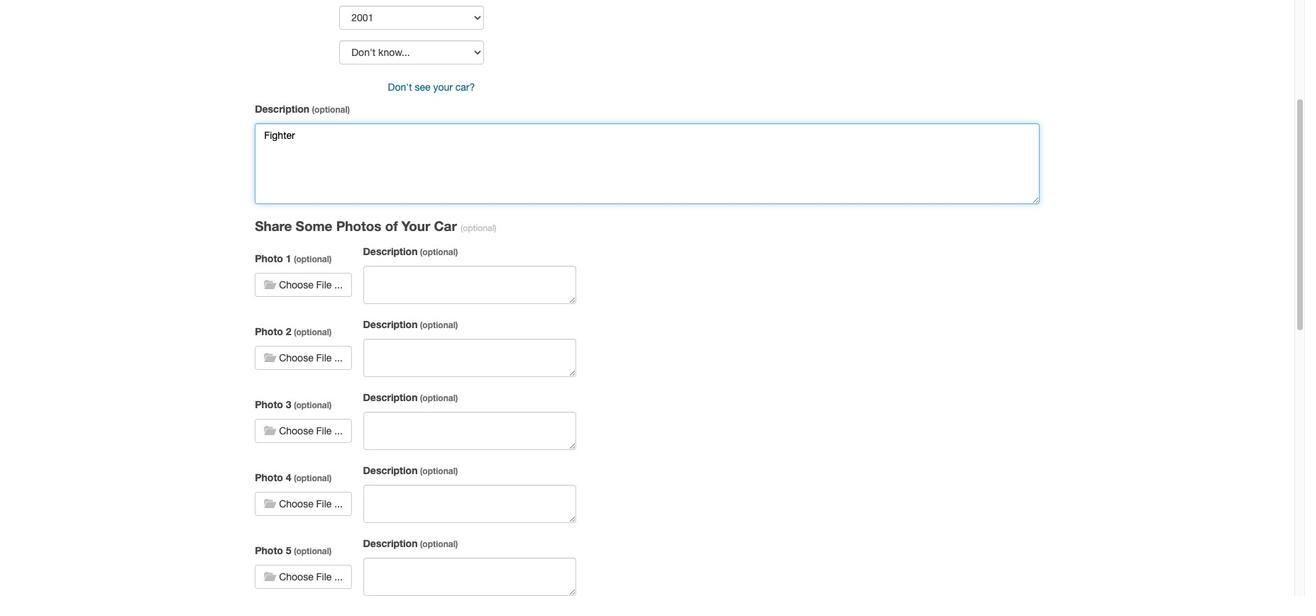 Task type: locate. For each thing, give the bounding box(es) containing it.
choose down photo 3 (optional)
[[279, 426, 313, 437]]

2 file from the top
[[316, 353, 332, 364]]

None text field
[[363, 266, 576, 304], [363, 558, 576, 597], [363, 266, 576, 304], [363, 558, 576, 597]]

5 ... from the top
[[334, 572, 343, 583]]

... for photo 2
[[334, 353, 343, 364]]

description (optional) for photo 1
[[363, 245, 458, 257]]

1 choose from the top
[[279, 279, 313, 291]]

choose file ... button down "photo 1 (optional)"
[[255, 273, 352, 297]]

4 choose file ... button from the top
[[255, 492, 352, 517]]

choose file ... button
[[255, 273, 352, 297], [255, 346, 352, 370], [255, 419, 352, 443], [255, 492, 352, 517], [255, 566, 352, 590]]

(optional)
[[312, 104, 350, 115], [461, 223, 496, 234], [420, 247, 458, 257], [294, 254, 332, 265], [420, 320, 458, 331], [294, 327, 332, 338], [420, 393, 458, 404], [294, 400, 332, 411], [420, 466, 458, 477], [294, 473, 332, 484], [420, 539, 458, 550], [294, 546, 332, 557]]

choose file ... button down photo 2 (optional)
[[255, 346, 352, 370]]

photo
[[255, 253, 283, 265], [255, 326, 283, 338], [255, 399, 283, 411], [255, 472, 283, 484], [255, 545, 283, 557]]

file for photo 4
[[316, 499, 332, 510]]

your
[[402, 219, 430, 234]]

3 photo from the top
[[255, 399, 283, 411]]

3 choose file ... from the top
[[279, 426, 343, 437]]

file
[[316, 279, 332, 291], [316, 353, 332, 364], [316, 426, 332, 437], [316, 499, 332, 510], [316, 572, 332, 583]]

choose file ... for 1
[[279, 279, 343, 291]]

file down photo 4 (optional) at the bottom left of the page
[[316, 499, 332, 510]]

5 choose file ... from the top
[[279, 572, 343, 583]]

choose file ... button down photo 5 (optional)
[[255, 566, 352, 590]]

choose file ...
[[279, 279, 343, 291], [279, 353, 343, 364], [279, 426, 343, 437], [279, 499, 343, 510], [279, 572, 343, 583]]

4
[[286, 472, 291, 484]]

share
[[255, 219, 292, 234]]

photo 2 (optional)
[[255, 326, 332, 338]]

file down "photo 1 (optional)"
[[316, 279, 332, 291]]

of
[[385, 219, 398, 234]]

photo left 5
[[255, 545, 283, 557]]

(optional) inside photo 5 (optional)
[[294, 546, 332, 557]]

None text field
[[255, 124, 1040, 204], [363, 339, 576, 377], [363, 412, 576, 451], [363, 485, 576, 524], [255, 124, 1040, 204], [363, 339, 576, 377], [363, 412, 576, 451], [363, 485, 576, 524]]

don't
[[388, 82, 412, 93]]

file for photo 5
[[316, 572, 332, 583]]

photos
[[336, 219, 381, 234]]

choose for photo 5
[[279, 572, 313, 583]]

choose file ... down "photo 1 (optional)"
[[279, 279, 343, 291]]

photo for photo 5
[[255, 545, 283, 557]]

choose for photo 4
[[279, 499, 313, 510]]

2 choose file ... button from the top
[[255, 346, 352, 370]]

photo left 4
[[255, 472, 283, 484]]

choose
[[279, 279, 313, 291], [279, 353, 313, 364], [279, 426, 313, 437], [279, 499, 313, 510], [279, 572, 313, 583]]

5 choose from the top
[[279, 572, 313, 583]]

choose down photo 5 (optional)
[[279, 572, 313, 583]]

3 choose file ... button from the top
[[255, 419, 352, 443]]

description
[[255, 103, 310, 115], [363, 245, 418, 257], [363, 319, 418, 331], [363, 392, 418, 404], [363, 465, 418, 477], [363, 538, 418, 550]]

file down photo 5 (optional)
[[316, 572, 332, 583]]

1 file from the top
[[316, 279, 332, 291]]

choose file ... button down photo 4 (optional) at the bottom left of the page
[[255, 492, 352, 517]]

your
[[433, 82, 453, 93]]

description for 5
[[363, 538, 418, 550]]

(optional) inside share some photos of your car (optional)
[[461, 223, 496, 234]]

photo left 1
[[255, 253, 283, 265]]

5 photo from the top
[[255, 545, 283, 557]]

photo left 3
[[255, 399, 283, 411]]

... for photo 5
[[334, 572, 343, 583]]

2 choose from the top
[[279, 353, 313, 364]]

... for photo 3
[[334, 426, 343, 437]]

5 file from the top
[[316, 572, 332, 583]]

choose file ... down photo 3 (optional)
[[279, 426, 343, 437]]

description (optional)
[[255, 103, 350, 115], [363, 245, 458, 257], [363, 319, 458, 331], [363, 392, 458, 404], [363, 465, 458, 477], [363, 538, 458, 550]]

2
[[286, 326, 291, 338]]

choose file ... button for 5
[[255, 566, 352, 590]]

file for photo 3
[[316, 426, 332, 437]]

4 choose file ... from the top
[[279, 499, 343, 510]]

choose file ... button for 2
[[255, 346, 352, 370]]

description for 1
[[363, 245, 418, 257]]

choose down photo 4 (optional) at the bottom left of the page
[[279, 499, 313, 510]]

1
[[286, 253, 291, 265]]

choose file ... button down photo 3 (optional)
[[255, 419, 352, 443]]

4 file from the top
[[316, 499, 332, 510]]

2 photo from the top
[[255, 326, 283, 338]]

1 ... from the top
[[334, 279, 343, 291]]

description for 4
[[363, 465, 418, 477]]

4 photo from the top
[[255, 472, 283, 484]]

choose file ... down photo 4 (optional) at the bottom left of the page
[[279, 499, 343, 510]]

some
[[296, 219, 332, 234]]

choose file ... down photo 5 (optional)
[[279, 572, 343, 583]]

1 choose file ... from the top
[[279, 279, 343, 291]]

2 ... from the top
[[334, 353, 343, 364]]

(optional) inside "photo 1 (optional)"
[[294, 254, 332, 265]]

photo for photo 3
[[255, 399, 283, 411]]

3 file from the top
[[316, 426, 332, 437]]

4 choose from the top
[[279, 499, 313, 510]]

choose file ... down photo 2 (optional)
[[279, 353, 343, 364]]

file down photo 2 (optional)
[[316, 353, 332, 364]]

file for photo 1
[[316, 279, 332, 291]]

3 ... from the top
[[334, 426, 343, 437]]

photo left 2
[[255, 326, 283, 338]]

(optional) inside photo 4 (optional)
[[294, 473, 332, 484]]

2 choose file ... from the top
[[279, 353, 343, 364]]

4 ... from the top
[[334, 499, 343, 510]]

description (optional) for photo 4
[[363, 465, 458, 477]]

choose down "photo 1 (optional)"
[[279, 279, 313, 291]]

(optional) inside photo 2 (optional)
[[294, 327, 332, 338]]

choose down photo 2 (optional)
[[279, 353, 313, 364]]

5 choose file ... button from the top
[[255, 566, 352, 590]]

photo for photo 1
[[255, 253, 283, 265]]

file down photo 3 (optional)
[[316, 426, 332, 437]]

1 photo from the top
[[255, 253, 283, 265]]

1 choose file ... button from the top
[[255, 273, 352, 297]]

3 choose from the top
[[279, 426, 313, 437]]

3
[[286, 399, 291, 411]]

...
[[334, 279, 343, 291], [334, 353, 343, 364], [334, 426, 343, 437], [334, 499, 343, 510], [334, 572, 343, 583]]



Task type: vqa. For each thing, say whether or not it's contained in the screenshot.
Photo 4's ...
yes



Task type: describe. For each thing, give the bounding box(es) containing it.
car
[[434, 219, 457, 234]]

share some photos of your car (optional)
[[255, 219, 496, 234]]

see
[[415, 82, 430, 93]]

car?
[[455, 82, 475, 93]]

description (optional) for photo 3
[[363, 392, 458, 404]]

choose file ... button for 3
[[255, 419, 352, 443]]

choose for photo 1
[[279, 279, 313, 291]]

description (optional) for photo 2
[[363, 319, 458, 331]]

choose for photo 3
[[279, 426, 313, 437]]

photo for photo 4
[[255, 472, 283, 484]]

file for photo 2
[[316, 353, 332, 364]]

5
[[286, 545, 291, 557]]

photo 5 (optional)
[[255, 545, 332, 557]]

choose file ... button for 1
[[255, 273, 352, 297]]

choose file ... for 2
[[279, 353, 343, 364]]

don't see your car?
[[388, 82, 475, 93]]

description for 2
[[363, 319, 418, 331]]

choose file ... for 4
[[279, 499, 343, 510]]

choose file ... for 3
[[279, 426, 343, 437]]

choose file ... button for 4
[[255, 492, 352, 517]]

description for 3
[[363, 392, 418, 404]]

(optional) inside photo 3 (optional)
[[294, 400, 332, 411]]

... for photo 4
[[334, 499, 343, 510]]

... for photo 1
[[334, 279, 343, 291]]

don't see your car? link
[[379, 75, 484, 99]]

description (optional) for photo 5
[[363, 538, 458, 550]]

choose file ... for 5
[[279, 572, 343, 583]]

choose for photo 2
[[279, 353, 313, 364]]

photo 3 (optional)
[[255, 399, 332, 411]]

photo for photo 2
[[255, 326, 283, 338]]

photo 1 (optional)
[[255, 253, 332, 265]]

photo 4 (optional)
[[255, 472, 332, 484]]



